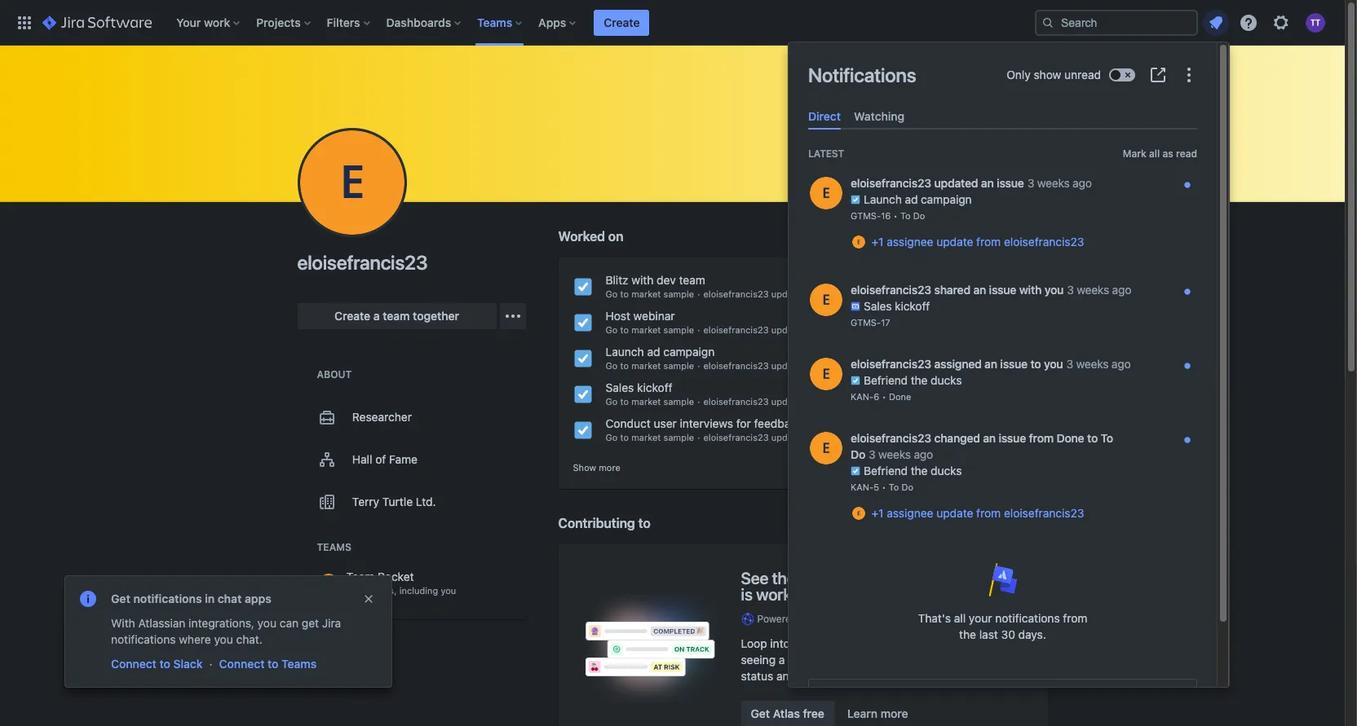Task type: vqa. For each thing, say whether or not it's contained in the screenshot.
the left Discovery
no



Task type: describe. For each thing, give the bounding box(es) containing it.
loop into what eloisefrancis23 contributes to by seeing a summary of the work they do, it's current status and the goals they contribute to.
[[741, 637, 1004, 683]]

you've created "p1374-6" issue
[[111, 631, 286, 645]]

kickoff
[[637, 381, 672, 395]]

4 september from the top
[[841, 396, 888, 407]]

1 vertical spatial teams
[[317, 541, 351, 554]]

copy link
[[184, 657, 234, 671]]

webinar
[[633, 309, 675, 323]]

together
[[413, 309, 459, 323]]

contributing to
[[558, 516, 651, 531]]

you inside 'team rocket 2 members, including you'
[[441, 586, 456, 596]]

view issue
[[111, 657, 168, 671]]

chat
[[218, 592, 242, 606]]

free
[[803, 707, 824, 721]]

team inside create a team together button
[[383, 309, 410, 323]]

teams inside button
[[281, 657, 317, 671]]

created
[[151, 631, 193, 645]]

on for conduct user interviews for feedback
[[827, 432, 838, 443]]

host
[[606, 309, 630, 323]]

work inside popup button
[[204, 15, 230, 29]]

do,
[[928, 653, 945, 667]]

info image
[[78, 590, 98, 609]]

the down summary
[[799, 670, 816, 683]]

loop
[[741, 637, 767, 651]]

can
[[280, 617, 299, 630]]

get for get atlas free
[[751, 707, 770, 721]]

read
[[1176, 148, 1197, 160]]

1 horizontal spatial atlas
[[814, 613, 837, 625]]

0 vertical spatial notifications
[[133, 592, 202, 606]]

2 +1 assignee update from eloisefrancis23 from the top
[[871, 507, 1084, 520]]

on for sales kickoff
[[827, 396, 838, 407]]

notifications dialog
[[789, 42, 1229, 727]]

teams inside dropdown button
[[477, 15, 512, 29]]

3 eloisefrancis23 image from the top
[[810, 432, 842, 465]]

integrations,
[[189, 617, 254, 630]]

what inside loop into what eloisefrancis23 contributes to by seeing a summary of the work they do, it's current status and the goals they contribute to.
[[793, 637, 819, 651]]

members,
[[354, 586, 397, 596]]

september for interviews
[[841, 432, 888, 443]]

show more link
[[573, 460, 620, 476]]

host webinar
[[606, 309, 675, 323]]

in
[[205, 592, 215, 606]]

2 updated from the top
[[771, 325, 807, 335]]

connect to slack
[[111, 657, 203, 671]]

2023 for campaign
[[906, 360, 929, 371]]

all for that's
[[954, 612, 966, 626]]

what inside see the status of what eloisefrancis23 is working on
[[866, 569, 901, 588]]

a inside button
[[373, 309, 380, 323]]

go for conduct user interviews for feedback
[[606, 432, 618, 443]]

blitz
[[606, 273, 628, 287]]

campaign
[[663, 345, 715, 359]]

alert containing you've created "p1374-6" issue
[[65, 616, 391, 687]]

show
[[1034, 68, 1061, 82]]

direct
[[808, 109, 841, 123]]

4 updated from the top
[[771, 396, 807, 407]]

apps
[[538, 15, 566, 29]]

1 +1 assignee update from eloisefrancis23 from the top
[[871, 235, 1084, 249]]

show more
[[573, 462, 620, 473]]

the inside that's all your notifications from the last 30 days.
[[959, 628, 976, 642]]

go for sales kickoff
[[606, 396, 618, 407]]

atlas image
[[741, 613, 754, 626]]

dashboards
[[386, 15, 451, 29]]

go to market sample for user
[[606, 432, 694, 443]]

contributing
[[558, 516, 635, 531]]

market for with
[[631, 289, 661, 299]]

rocket
[[378, 570, 414, 584]]

slack
[[173, 657, 203, 671]]

ad
[[647, 345, 660, 359]]

link
[[215, 657, 234, 671]]

learn more
[[847, 707, 908, 721]]

2 this from the top
[[809, 325, 825, 335]]

mark all as read button
[[1123, 146, 1197, 162]]

the down the powered by atlas link at bottom right
[[853, 653, 870, 667]]

filters
[[327, 15, 360, 29]]

sample for webinar
[[663, 325, 694, 335]]

updated for dev
[[771, 289, 807, 299]]

market for webinar
[[631, 325, 661, 335]]

copy
[[184, 657, 212, 671]]

market for kickoff
[[631, 396, 661, 407]]

including
[[399, 586, 438, 596]]

unread
[[1064, 68, 1101, 82]]

1 vertical spatial you
[[257, 617, 276, 630]]

your work button
[[171, 9, 246, 35]]

more image
[[1179, 65, 1199, 85]]

eloisefrancis23 inside loop into what eloisefrancis23 contributes to by seeing a summary of the work they do, it's current status and the goals they contribute to.
[[822, 637, 902, 651]]

create for create a team together
[[334, 309, 370, 323]]

+1 assignee update from eloisefrancis23 button for 3rd eloisefrancis23 image from the bottom of the notifications dialog
[[871, 234, 1084, 251]]

market for ad
[[631, 360, 661, 371]]

hall of fame
[[352, 453, 417, 466]]

mark
[[1123, 148, 1146, 160]]

blitz with dev team
[[606, 273, 705, 287]]

market for user
[[631, 432, 661, 443]]

powered by atlas link
[[741, 612, 1021, 628]]

into
[[770, 637, 790, 651]]

atlas inside 'button'
[[773, 707, 800, 721]]

go for blitz with dev team
[[606, 289, 618, 299]]

status inside loop into what eloisefrancis23 contributes to by seeing a summary of the work they do, it's current status and the goals they contribute to.
[[741, 670, 773, 683]]

only
[[1007, 68, 1031, 82]]

sample for user
[[663, 432, 694, 443]]

with
[[631, 273, 654, 287]]

team rocket 2 members, including you
[[346, 570, 456, 596]]

dashboards button
[[381, 9, 467, 35]]

interviews
[[680, 417, 733, 431]]

1 update from the top
[[936, 235, 973, 249]]

1 eloisefrancis23 image from the top
[[810, 177, 842, 210]]

status inside see the status of what eloisefrancis23 is working on
[[799, 569, 844, 588]]

contribute
[[877, 670, 931, 683]]

get atlas free button
[[741, 701, 834, 727]]

notifications inside with atlassian integrations, you can get jira notifications where you chat.
[[111, 633, 176, 647]]

0 horizontal spatial they
[[851, 670, 874, 683]]

Search field
[[1035, 9, 1198, 35]]

all for view
[[1036, 229, 1048, 243]]

it's
[[948, 653, 963, 667]]

get notifications in chat apps
[[111, 592, 272, 606]]

mark all as read
[[1123, 148, 1197, 160]]

from inside that's all your notifications from the last 30 days.
[[1063, 612, 1087, 626]]

create a team together button
[[297, 303, 496, 329]]

sales
[[606, 381, 634, 395]]

create button
[[594, 9, 650, 35]]

jira
[[322, 617, 341, 630]]

0 horizontal spatial issue
[[140, 657, 168, 671]]

worked on
[[558, 229, 623, 244]]

updated for campaign
[[771, 360, 807, 371]]

go for launch ad campaign
[[606, 360, 618, 371]]

the inside see the status of what eloisefrancis23 is working on
[[772, 569, 796, 588]]

conduct
[[606, 417, 651, 431]]

actions image
[[503, 307, 522, 326]]

last
[[979, 628, 998, 642]]

4 2023 from the top
[[906, 396, 929, 407]]

dismiss image
[[362, 593, 375, 606]]

search image
[[1041, 16, 1054, 29]]

0 vertical spatial from
[[976, 235, 1001, 249]]

2 update from the top
[[936, 507, 973, 520]]

notifications
[[808, 64, 916, 86]]

view issue link
[[109, 655, 170, 674]]

eloisefrancis23 updated this on september 28, 2023 for campaign
[[703, 360, 929, 371]]

is
[[741, 586, 753, 604]]

go to market sample for kickoff
[[606, 396, 694, 407]]

that's
[[918, 612, 951, 626]]

0 vertical spatial of
[[375, 453, 386, 466]]

turtle
[[382, 495, 413, 509]]

4 28, from the top
[[890, 396, 904, 407]]

with
[[111, 617, 135, 630]]

of inside see the status of what eloisefrancis23 is working on
[[848, 569, 862, 588]]

user
[[654, 417, 677, 431]]

view all
[[1007, 229, 1048, 243]]

researcher
[[352, 410, 412, 424]]



Task type: locate. For each thing, give the bounding box(es) containing it.
copy link button
[[183, 655, 236, 674]]

1 2023 from the top
[[906, 289, 929, 299]]

go down conduct
[[606, 432, 618, 443]]

sample for kickoff
[[663, 396, 694, 407]]

2023 for interviews
[[906, 432, 929, 443]]

+1 assignee update from eloisefrancis23 button for 3rd eloisefrancis23 image from the top
[[871, 506, 1084, 522]]

updated for interviews
[[771, 432, 807, 443]]

sample
[[663, 289, 694, 299], [663, 325, 694, 335], [663, 360, 694, 371], [663, 396, 694, 407], [663, 432, 694, 443]]

3 market from the top
[[631, 360, 661, 371]]

hall
[[352, 453, 372, 466]]

2 vertical spatial notifications
[[111, 633, 176, 647]]

1 horizontal spatial view
[[1007, 229, 1033, 243]]

projects
[[256, 15, 301, 29]]

0 vertical spatial eloisefrancis23 image
[[810, 177, 842, 210]]

0 vertical spatial create
[[604, 15, 640, 29]]

help image
[[1239, 13, 1258, 32]]

2 assignee from the top
[[887, 507, 933, 520]]

1 vertical spatial +1 assignee update from eloisefrancis23
[[871, 507, 1084, 520]]

3 eloisefrancis23 updated this on september 28, 2023 from the top
[[703, 360, 929, 371]]

go to market sample down ad
[[606, 360, 694, 371]]

2 vertical spatial of
[[840, 653, 850, 667]]

connect down you've
[[111, 657, 156, 671]]

connect to teams
[[219, 657, 317, 671]]

current
[[966, 653, 1004, 667]]

atlas left free
[[773, 707, 800, 721]]

a down 'into' at the bottom right
[[779, 653, 785, 667]]

work up contribute
[[873, 653, 899, 667]]

connect
[[111, 657, 156, 671], [219, 657, 265, 671]]

1 this from the top
[[809, 289, 825, 299]]

tab list containing direct
[[802, 103, 1204, 130]]

goals
[[819, 670, 847, 683]]

eloisefrancis23 image
[[810, 177, 842, 210], [810, 358, 842, 391], [810, 432, 842, 465]]

more right learn
[[881, 707, 908, 721]]

go to market sample for with
[[606, 289, 694, 299]]

they up contribute
[[902, 653, 925, 667]]

1 vertical spatial work
[[873, 653, 899, 667]]

go down the host
[[606, 325, 618, 335]]

5 go from the top
[[606, 432, 618, 443]]

2 +1 assignee update from eloisefrancis23 button from the top
[[871, 506, 1084, 522]]

updated
[[771, 289, 807, 299], [771, 325, 807, 335], [771, 360, 807, 371], [771, 396, 807, 407], [771, 432, 807, 443]]

1 sample from the top
[[663, 289, 694, 299]]

0 horizontal spatial status
[[741, 670, 773, 683]]

2 market from the top
[[631, 325, 661, 335]]

of up the powered by atlas link at bottom right
[[848, 569, 862, 588]]

to inside loop into what eloisefrancis23 contributes to by seeing a summary of the work they do, it's current status and the goals they contribute to.
[[968, 637, 979, 651]]

1 vertical spatial create
[[334, 309, 370, 323]]

sales kickoff
[[606, 381, 672, 395]]

about
[[317, 369, 352, 381]]

5 2023 from the top
[[906, 432, 929, 443]]

1 vertical spatial what
[[793, 637, 819, 651]]

market down ad
[[631, 360, 661, 371]]

go to market sample down the blitz with dev team
[[606, 289, 694, 299]]

learn more button
[[837, 701, 918, 727]]

by
[[800, 613, 811, 625], [982, 637, 995, 651]]

sample for with
[[663, 289, 694, 299]]

28, for campaign
[[890, 360, 904, 371]]

create right apps dropdown button
[[604, 15, 640, 29]]

view for view issue
[[111, 657, 137, 671]]

from
[[976, 235, 1001, 249], [976, 507, 1001, 520], [1063, 612, 1087, 626]]

get up 'with'
[[111, 592, 130, 606]]

1 vertical spatial +1
[[871, 507, 884, 520]]

get inside 'button'
[[751, 707, 770, 721]]

4 go to market sample from the top
[[606, 396, 694, 407]]

2 vertical spatial all
[[954, 612, 966, 626]]

work inside loop into what eloisefrancis23 contributes to by seeing a summary of the work they do, it's current status and the goals they contribute to.
[[873, 653, 899, 667]]

0 vertical spatial more
[[599, 462, 620, 473]]

connect for connect to slack
[[111, 657, 156, 671]]

you left can
[[257, 617, 276, 630]]

your work
[[176, 15, 230, 29]]

eloisefrancis23
[[1004, 235, 1084, 249], [297, 251, 428, 274], [703, 289, 769, 299], [703, 325, 769, 335], [703, 360, 769, 371], [703, 396, 769, 407], [703, 432, 769, 443], [1004, 507, 1084, 520], [905, 569, 1015, 588], [822, 637, 902, 651]]

september for campaign
[[841, 360, 888, 371]]

market down with
[[631, 289, 661, 299]]

by right powered
[[800, 613, 811, 625]]

where
[[179, 633, 211, 647]]

this for campaign
[[809, 360, 825, 371]]

ltd.
[[416, 495, 436, 509]]

0 horizontal spatial a
[[373, 309, 380, 323]]

what up the powered by atlas link at bottom right
[[866, 569, 901, 588]]

of up goals at the bottom
[[840, 653, 850, 667]]

1 horizontal spatial get
[[751, 707, 770, 721]]

1 eloisefrancis23 updated this on september 28, 2023 from the top
[[703, 289, 929, 299]]

this for interviews
[[809, 432, 825, 443]]

2023 for dev
[[906, 289, 929, 299]]

go down sales
[[606, 396, 618, 407]]

create for create
[[604, 15, 640, 29]]

all inside that's all your notifications from the last 30 days.
[[954, 612, 966, 626]]

atlas
[[814, 613, 837, 625], [773, 707, 800, 721]]

2
[[346, 586, 352, 596]]

terry turtle ltd.
[[352, 495, 436, 509]]

3 sample from the top
[[663, 360, 694, 371]]

atlas up summary
[[814, 613, 837, 625]]

issue down 'created'
[[140, 657, 168, 671]]

2 vertical spatial you
[[214, 633, 233, 647]]

1 vertical spatial status
[[741, 670, 773, 683]]

eloisefrancis23 updated this on september 28, 2023 for dev
[[703, 289, 929, 299]]

september
[[841, 289, 888, 299], [841, 325, 888, 335], [841, 360, 888, 371], [841, 396, 888, 407], [841, 432, 888, 443]]

1 vertical spatial get
[[751, 707, 770, 721]]

1 horizontal spatial they
[[902, 653, 925, 667]]

by up "current"
[[982, 637, 995, 651]]

alert
[[65, 577, 391, 687], [65, 616, 391, 687]]

3 september from the top
[[841, 360, 888, 371]]

1 vertical spatial eloisefrancis23 image
[[810, 358, 842, 391]]

all
[[1149, 148, 1160, 160], [1036, 229, 1048, 243], [954, 612, 966, 626]]

1 +1 from the top
[[871, 235, 884, 249]]

create inside button
[[334, 309, 370, 323]]

1 horizontal spatial you
[[257, 617, 276, 630]]

on for host webinar
[[827, 325, 838, 335]]

powered
[[757, 613, 797, 625]]

go to market sample down kickoff
[[606, 396, 694, 407]]

all inside button
[[1149, 148, 1160, 160]]

0 vertical spatial view
[[1007, 229, 1033, 243]]

2 2023 from the top
[[906, 325, 929, 335]]

2 go to market sample from the top
[[606, 325, 694, 335]]

3 go from the top
[[606, 360, 618, 371]]

1 go from the top
[[606, 289, 618, 299]]

1 vertical spatial update
[[936, 507, 973, 520]]

1 vertical spatial assignee
[[887, 507, 933, 520]]

see the status of what eloisefrancis23 is working on
[[741, 569, 1015, 604]]

4 eloisefrancis23 updated this on september 28, 2023 from the top
[[703, 396, 929, 407]]

tab list inside notifications dialog
[[802, 103, 1204, 130]]

more for show more
[[599, 462, 620, 473]]

with atlassian integrations, you can get jira notifications where you chat.
[[111, 617, 341, 647]]

2 horizontal spatial all
[[1149, 148, 1160, 160]]

tab list
[[802, 103, 1204, 130]]

status up powered by atlas
[[799, 569, 844, 588]]

go to market sample for webinar
[[606, 325, 694, 335]]

2 connect from the left
[[219, 657, 265, 671]]

create inside 'button'
[[604, 15, 640, 29]]

powered by atlas
[[757, 613, 837, 625]]

0 horizontal spatial get
[[111, 592, 130, 606]]

go to market sample down webinar
[[606, 325, 694, 335]]

3 go to market sample from the top
[[606, 360, 694, 371]]

watching
[[854, 109, 905, 123]]

0 vertical spatial assignee
[[887, 235, 933, 249]]

1 alert from the top
[[65, 577, 391, 687]]

connect to slack button
[[109, 655, 204, 674]]

notifications inside that's all your notifications from the last 30 days.
[[995, 612, 1060, 626]]

market down sales kickoff
[[631, 396, 661, 407]]

3 this from the top
[[809, 360, 825, 371]]

teams up team
[[317, 541, 351, 554]]

2 go from the top
[[606, 325, 618, 335]]

1 horizontal spatial issue
[[257, 631, 286, 645]]

4 sample from the top
[[663, 396, 694, 407]]

go to market sample for ad
[[606, 360, 694, 371]]

4 go from the top
[[606, 396, 618, 407]]

1 vertical spatial they
[[851, 670, 874, 683]]

28,
[[890, 289, 904, 299], [890, 325, 904, 335], [890, 360, 904, 371], [890, 396, 904, 407], [890, 432, 904, 443]]

that's all your notifications from the last 30 days.
[[918, 612, 1087, 642]]

1 horizontal spatial what
[[866, 569, 901, 588]]

2 vertical spatial eloisefrancis23 image
[[810, 432, 842, 465]]

0 vertical spatial issue
[[257, 631, 286, 645]]

1 vertical spatial of
[[848, 569, 862, 588]]

1 market from the top
[[631, 289, 661, 299]]

2 september from the top
[[841, 325, 888, 335]]

2 vertical spatial teams
[[281, 657, 317, 671]]

0 vertical spatial teams
[[477, 15, 512, 29]]

of inside loop into what eloisefrancis23 contributes to by seeing a summary of the work they do, it's current status and the goals they contribute to.
[[840, 653, 850, 667]]

0 vertical spatial +1 assignee update from eloisefrancis23
[[871, 235, 1084, 249]]

0 horizontal spatial view
[[111, 657, 137, 671]]

1 horizontal spatial by
[[982, 637, 995, 651]]

update
[[936, 235, 973, 249], [936, 507, 973, 520]]

teams down can
[[281, 657, 317, 671]]

sample down campaign
[[663, 360, 694, 371]]

30
[[1001, 628, 1015, 642]]

1 vertical spatial notifications
[[995, 612, 1060, 626]]

1 28, from the top
[[890, 289, 904, 299]]

only show unread
[[1007, 68, 1101, 82]]

get inside alert
[[111, 592, 130, 606]]

settings image
[[1271, 13, 1291, 32]]

this
[[809, 289, 825, 299], [809, 325, 825, 335], [809, 360, 825, 371], [809, 396, 825, 407], [809, 432, 825, 443]]

working
[[756, 586, 814, 604]]

2 28, from the top
[[890, 325, 904, 335]]

get left free
[[751, 707, 770, 721]]

notifications
[[133, 592, 202, 606], [995, 612, 1060, 626], [111, 633, 176, 647]]

1 horizontal spatial more
[[881, 707, 908, 721]]

more inside 'button'
[[881, 707, 908, 721]]

connect for connect to teams
[[219, 657, 265, 671]]

sample down dev
[[663, 289, 694, 299]]

1 go to market sample from the top
[[606, 289, 694, 299]]

view
[[1007, 229, 1033, 243], [111, 657, 137, 671]]

0 horizontal spatial work
[[204, 15, 230, 29]]

status
[[799, 569, 844, 588], [741, 670, 773, 683]]

work
[[204, 15, 230, 29], [873, 653, 899, 667]]

on for launch ad campaign
[[827, 360, 838, 371]]

sample up campaign
[[663, 325, 694, 335]]

1 horizontal spatial all
[[1036, 229, 1048, 243]]

0 vertical spatial +1 assignee update from eloisefrancis23 button
[[871, 234, 1084, 251]]

4 market from the top
[[631, 396, 661, 407]]

by inside loop into what eloisefrancis23 contributes to by seeing a summary of the work they do, it's current status and the goals they contribute to.
[[982, 637, 995, 651]]

get atlas free
[[751, 707, 824, 721]]

go for host webinar
[[606, 325, 618, 335]]

1 vertical spatial issue
[[140, 657, 168, 671]]

issue
[[257, 631, 286, 645], [140, 657, 168, 671]]

team left together
[[383, 309, 410, 323]]

0 horizontal spatial by
[[800, 613, 811, 625]]

on for blitz with dev team
[[827, 289, 838, 299]]

1 vertical spatial team
[[383, 309, 410, 323]]

2 eloisefrancis23 image from the top
[[810, 358, 842, 391]]

feedback
[[754, 417, 803, 431]]

a left together
[[373, 309, 380, 323]]

your
[[969, 612, 992, 626]]

team right dev
[[679, 273, 705, 287]]

go down launch
[[606, 360, 618, 371]]

notifications down atlassian
[[111, 633, 176, 647]]

0 vertical spatial +1
[[871, 235, 884, 249]]

2 +1 from the top
[[871, 507, 884, 520]]

0 horizontal spatial all
[[954, 612, 966, 626]]

go down blitz
[[606, 289, 618, 299]]

sample down user
[[663, 432, 694, 443]]

1 horizontal spatial work
[[873, 653, 899, 667]]

5 go to market sample from the top
[[606, 432, 694, 443]]

2 sample from the top
[[663, 325, 694, 335]]

you've
[[111, 631, 148, 645]]

2 alert from the top
[[65, 616, 391, 687]]

0 horizontal spatial atlas
[[773, 707, 800, 721]]

1 vertical spatial from
[[976, 507, 1001, 520]]

go to market sample down user
[[606, 432, 694, 443]]

for
[[736, 417, 751, 431]]

view all link
[[1007, 229, 1048, 243]]

0 vertical spatial they
[[902, 653, 925, 667]]

appswitcher icon image
[[15, 13, 34, 32]]

1 horizontal spatial team
[[679, 273, 705, 287]]

team
[[346, 570, 375, 584]]

primary element
[[10, 0, 1035, 45]]

fame
[[389, 453, 417, 466]]

work right 'your'
[[204, 15, 230, 29]]

notifications up the days.
[[995, 612, 1060, 626]]

1 vertical spatial by
[[982, 637, 995, 651]]

the right see
[[772, 569, 796, 588]]

0 vertical spatial by
[[800, 613, 811, 625]]

3 28, from the top
[[890, 360, 904, 371]]

0 horizontal spatial what
[[793, 637, 819, 651]]

notifications up atlassian
[[133, 592, 202, 606]]

0 vertical spatial you
[[441, 586, 456, 596]]

5 market from the top
[[631, 432, 661, 443]]

of right hall
[[375, 453, 386, 466]]

1 vertical spatial more
[[881, 707, 908, 721]]

worked
[[558, 229, 605, 244]]

more for learn more
[[881, 707, 908, 721]]

notifications image
[[1206, 13, 1226, 32]]

sample up user
[[663, 396, 694, 407]]

2 horizontal spatial you
[[441, 586, 456, 596]]

get
[[302, 617, 319, 630]]

apps button
[[533, 9, 583, 35]]

0 vertical spatial team
[[679, 273, 705, 287]]

1 horizontal spatial connect
[[219, 657, 265, 671]]

what
[[866, 569, 901, 588], [793, 637, 819, 651]]

all for mark
[[1149, 148, 1160, 160]]

banner containing your work
[[0, 0, 1345, 46]]

0 vertical spatial what
[[866, 569, 901, 588]]

1 vertical spatial all
[[1036, 229, 1048, 243]]

0 horizontal spatial you
[[214, 633, 233, 647]]

connect down chat.
[[219, 657, 265, 671]]

they right goals at the bottom
[[851, 670, 874, 683]]

0 horizontal spatial team
[[383, 309, 410, 323]]

1 +1 assignee update from eloisefrancis23 button from the top
[[871, 234, 1084, 251]]

0 vertical spatial a
[[373, 309, 380, 323]]

sample for ad
[[663, 360, 694, 371]]

view inside alert
[[111, 657, 137, 671]]

more right show
[[599, 462, 620, 473]]

banner
[[0, 0, 1345, 46]]

market down host webinar
[[631, 325, 661, 335]]

status down seeing
[[741, 670, 773, 683]]

this for dev
[[809, 289, 825, 299]]

1 assignee from the top
[[887, 235, 933, 249]]

1 vertical spatial atlas
[[773, 707, 800, 721]]

of
[[375, 453, 386, 466], [848, 569, 862, 588], [840, 653, 850, 667]]

open notifications in a new tab image
[[1148, 65, 1168, 85]]

0 horizontal spatial connect
[[111, 657, 156, 671]]

3 2023 from the top
[[906, 360, 929, 371]]

0 vertical spatial status
[[799, 569, 844, 588]]

chat.
[[236, 633, 262, 647]]

launch ad campaign
[[606, 345, 715, 359]]

connect to teams button
[[217, 655, 318, 674]]

conduct user interviews for feedback
[[606, 417, 803, 431]]

28, for interviews
[[890, 432, 904, 443]]

you down integrations,
[[214, 633, 233, 647]]

1 horizontal spatial a
[[779, 653, 785, 667]]

0 vertical spatial work
[[204, 15, 230, 29]]

1 connect from the left
[[111, 657, 156, 671]]

the down the your
[[959, 628, 976, 642]]

1 september from the top
[[841, 289, 888, 299]]

create a team together
[[334, 309, 459, 323]]

2 vertical spatial from
[[1063, 612, 1087, 626]]

0 vertical spatial atlas
[[814, 613, 837, 625]]

a
[[373, 309, 380, 323], [779, 653, 785, 667]]

5 this from the top
[[809, 432, 825, 443]]

1 horizontal spatial status
[[799, 569, 844, 588]]

1 vertical spatial +1 assignee update from eloisefrancis23 button
[[871, 506, 1084, 522]]

5 eloisefrancis23 updated this on september 28, 2023 from the top
[[703, 432, 929, 443]]

create up about
[[334, 309, 370, 323]]

contributes
[[905, 637, 965, 651]]

september for dev
[[841, 289, 888, 299]]

teams
[[477, 15, 512, 29], [317, 541, 351, 554], [281, 657, 317, 671]]

1 horizontal spatial create
[[604, 15, 640, 29]]

28, for dev
[[890, 289, 904, 299]]

1 vertical spatial a
[[779, 653, 785, 667]]

5 september from the top
[[841, 432, 888, 443]]

5 updated from the top
[[771, 432, 807, 443]]

what up summary
[[793, 637, 819, 651]]

you right 'including'
[[441, 586, 456, 596]]

as
[[1163, 148, 1173, 160]]

4 this from the top
[[809, 396, 825, 407]]

1 updated from the top
[[771, 289, 807, 299]]

a inside loop into what eloisefrancis23 contributes to by seeing a summary of the work they do, it's current status and the goals they contribute to.
[[779, 653, 785, 667]]

eloisefrancis23 updated this on september 28, 2023 for interviews
[[703, 432, 929, 443]]

market down conduct
[[631, 432, 661, 443]]

teams left apps
[[477, 15, 512, 29]]

0 vertical spatial update
[[936, 235, 973, 249]]

atlassian
[[138, 617, 185, 630]]

2 eloisefrancis23 updated this on september 28, 2023 from the top
[[703, 325, 929, 335]]

get
[[111, 592, 130, 606], [751, 707, 770, 721]]

2023
[[906, 289, 929, 299], [906, 325, 929, 335], [906, 360, 929, 371], [906, 396, 929, 407], [906, 432, 929, 443]]

filters button
[[322, 9, 376, 35]]

3 updated from the top
[[771, 360, 807, 371]]

alert containing get notifications in chat apps
[[65, 577, 391, 687]]

jira software image
[[42, 13, 152, 32], [42, 13, 152, 32]]

1 vertical spatial view
[[111, 657, 137, 671]]

your profile and settings image
[[1306, 13, 1325, 32]]

0 horizontal spatial more
[[599, 462, 620, 473]]

on inside see the status of what eloisefrancis23 is working on
[[817, 586, 836, 604]]

issue down can
[[257, 631, 286, 645]]

5 sample from the top
[[663, 432, 694, 443]]

0 vertical spatial all
[[1149, 148, 1160, 160]]

get for get notifications in chat apps
[[111, 592, 130, 606]]

0 vertical spatial get
[[111, 592, 130, 606]]

eloisefrancis23 inside see the status of what eloisefrancis23 is working on
[[905, 569, 1015, 588]]

view for view all
[[1007, 229, 1033, 243]]

"p1374-
[[196, 631, 241, 645]]

5 28, from the top
[[890, 432, 904, 443]]

show
[[573, 462, 596, 473]]

eloisefrancis23 image
[[810, 284, 842, 317]]

0 horizontal spatial create
[[334, 309, 370, 323]]



